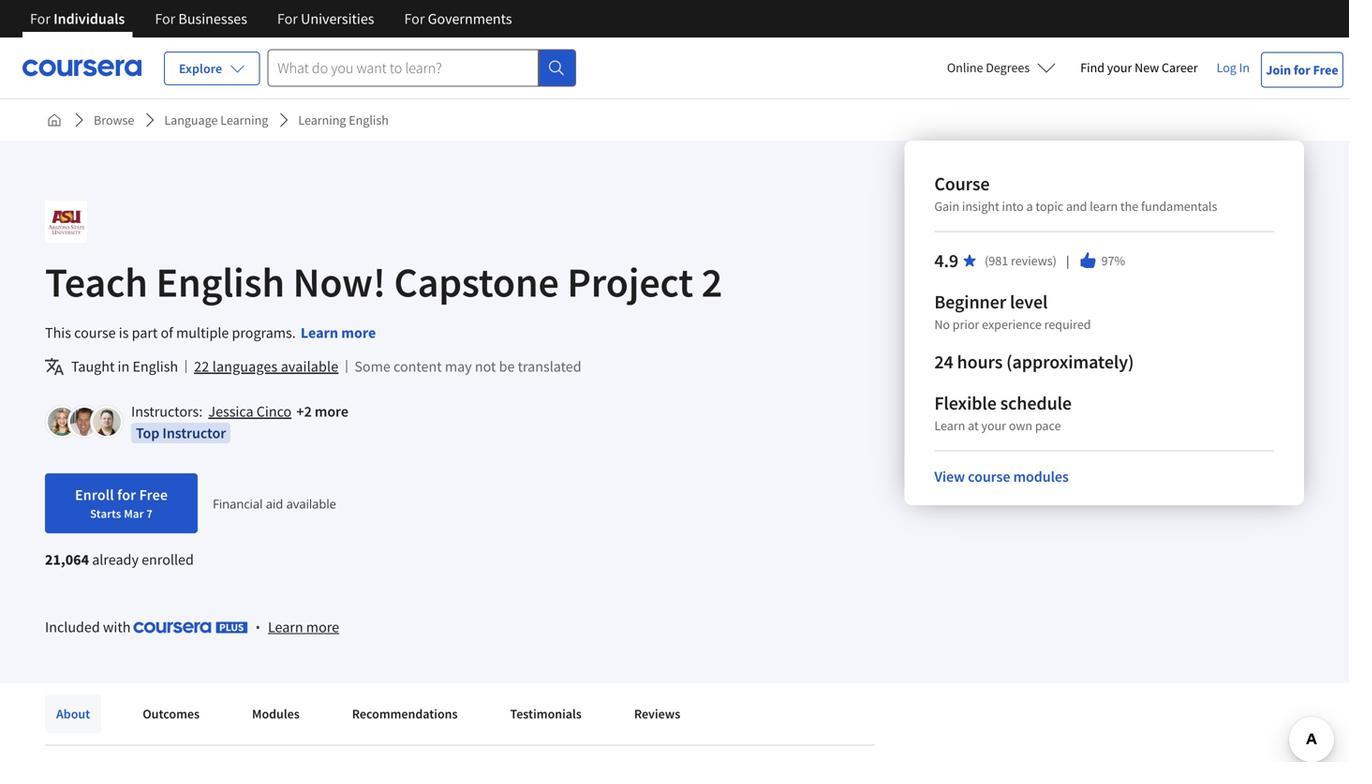Task type: locate. For each thing, give the bounding box(es) containing it.
course left the is
[[74, 323, 116, 342]]

0 horizontal spatial course
[[74, 323, 116, 342]]

online
[[948, 59, 984, 76]]

available down learn more button
[[281, 357, 339, 376]]

0 vertical spatial learn
[[301, 323, 338, 342]]

learning inside "link"
[[220, 112, 268, 128]]

more inside instructors: jessica cinco +2 more top instructor
[[315, 402, 349, 421]]

free inside the enroll for free starts mar 7
[[139, 486, 168, 504]]

content
[[394, 357, 442, 376]]

for up mar
[[117, 486, 136, 504]]

coursera plus image
[[134, 622, 248, 633]]

7
[[147, 506, 153, 521]]

reviews link
[[623, 695, 692, 733]]

capstone
[[394, 256, 559, 308]]

1 horizontal spatial learning
[[298, 112, 346, 128]]

included
[[45, 618, 100, 636]]

free right join
[[1314, 61, 1339, 78]]

view course modules link
[[935, 467, 1069, 486]]

21,064 already enrolled
[[45, 550, 194, 569]]

0 vertical spatial available
[[281, 357, 339, 376]]

1 vertical spatial for
[[117, 486, 136, 504]]

hours
[[958, 350, 1003, 374]]

3 for from the left
[[277, 9, 298, 28]]

0 vertical spatial your
[[1108, 59, 1133, 76]]

1 horizontal spatial your
[[1108, 59, 1133, 76]]

some content may not be translated
[[355, 357, 582, 376]]

(981 reviews) |
[[985, 252, 1072, 269]]

browse link
[[86, 103, 142, 137]]

english for teach
[[156, 256, 285, 308]]

dr. justin shewell image
[[93, 408, 121, 436]]

modules
[[252, 705, 300, 722]]

join for free link
[[1262, 52, 1344, 88]]

mar
[[124, 506, 144, 521]]

career
[[1162, 59, 1198, 76]]

more right the +2
[[315, 402, 349, 421]]

24
[[935, 350, 954, 374]]

about
[[56, 705, 90, 722]]

testimonials
[[510, 705, 582, 722]]

join for free
[[1267, 61, 1339, 78]]

now!
[[293, 256, 386, 308]]

for left individuals
[[30, 9, 51, 28]]

more up some
[[341, 323, 376, 342]]

1 horizontal spatial course
[[968, 467, 1011, 486]]

0 vertical spatial english
[[349, 112, 389, 128]]

1 vertical spatial english
[[156, 256, 285, 308]]

your right find
[[1108, 59, 1133, 76]]

course
[[74, 323, 116, 342], [968, 467, 1011, 486]]

course for is
[[74, 323, 116, 342]]

log in link
[[1208, 56, 1260, 79]]

individuals
[[54, 9, 125, 28]]

learn down now!
[[301, 323, 338, 342]]

schedule
[[1001, 391, 1072, 415]]

free up 7
[[139, 486, 168, 504]]

english
[[349, 112, 389, 128], [156, 256, 285, 308], [133, 357, 178, 376]]

browse
[[94, 112, 134, 128]]

0 horizontal spatial learning
[[220, 112, 268, 128]]

for for businesses
[[155, 9, 175, 28]]

for for universities
[[277, 9, 298, 28]]

1 horizontal spatial free
[[1314, 61, 1339, 78]]

join
[[1267, 61, 1292, 78]]

for
[[30, 9, 51, 28], [155, 9, 175, 28], [277, 9, 298, 28], [404, 9, 425, 28]]

learn right the •
[[268, 618, 303, 636]]

about link
[[45, 695, 101, 733]]

not
[[475, 357, 496, 376]]

0 horizontal spatial for
[[117, 486, 136, 504]]

learn more button
[[301, 322, 376, 344]]

pace
[[1036, 417, 1062, 434]]

financial
[[213, 495, 263, 512]]

1 vertical spatial course
[[968, 467, 1011, 486]]

modules link
[[241, 695, 311, 733]]

more right the •
[[306, 618, 339, 636]]

for
[[1294, 61, 1311, 78], [117, 486, 136, 504]]

1 vertical spatial available
[[286, 495, 336, 512]]

aid
[[266, 495, 283, 512]]

free
[[1314, 61, 1339, 78], [139, 486, 168, 504]]

the
[[1121, 198, 1139, 215]]

your right at
[[982, 417, 1007, 434]]

your inside find your new career link
[[1108, 59, 1133, 76]]

instructors:
[[131, 402, 203, 421]]

english for learning
[[349, 112, 389, 128]]

for governments
[[404, 9, 512, 28]]

4 for from the left
[[404, 9, 425, 28]]

2 for from the left
[[155, 9, 175, 28]]

own
[[1009, 417, 1033, 434]]

flexible
[[935, 391, 997, 415]]

teach
[[45, 256, 148, 308]]

for for join
[[1294, 61, 1311, 78]]

24 hours (approximately)
[[935, 350, 1135, 374]]

for left businesses
[[155, 9, 175, 28]]

for up what do you want to learn? text field
[[404, 9, 425, 28]]

22 languages available
[[194, 357, 339, 376]]

for businesses
[[155, 9, 247, 28]]

1 vertical spatial free
[[139, 486, 168, 504]]

0 vertical spatial free
[[1314, 61, 1339, 78]]

2 learning from the left
[[298, 112, 346, 128]]

course gain insight into a topic and learn the fundamentals
[[935, 172, 1218, 215]]

learn left at
[[935, 417, 966, 434]]

1 horizontal spatial for
[[1294, 61, 1311, 78]]

1 for from the left
[[30, 9, 51, 28]]

modules
[[1014, 467, 1069, 486]]

required
[[1045, 316, 1092, 333]]

find
[[1081, 59, 1105, 76]]

0 vertical spatial for
[[1294, 61, 1311, 78]]

0 horizontal spatial free
[[139, 486, 168, 504]]

financial aid available
[[213, 495, 336, 512]]

1 vertical spatial more
[[315, 402, 349, 421]]

language learning link
[[157, 103, 276, 137]]

enroll for free starts mar 7
[[75, 486, 168, 521]]

english right in
[[133, 357, 178, 376]]

online degrees
[[948, 59, 1030, 76]]

available inside the 22 languages available button
[[281, 357, 339, 376]]

for right join
[[1294, 61, 1311, 78]]

0 vertical spatial course
[[74, 323, 116, 342]]

already
[[92, 550, 139, 569]]

insight
[[963, 198, 1000, 215]]

learn
[[301, 323, 338, 342], [935, 417, 966, 434], [268, 618, 303, 636]]

translated
[[518, 357, 582, 376]]

learn more link
[[268, 616, 339, 638]]

None search field
[[267, 49, 576, 87]]

english down what do you want to learn? text field
[[349, 112, 389, 128]]

part
[[132, 323, 158, 342]]

for inside the enroll for free starts mar 7
[[117, 486, 136, 504]]

(981
[[985, 252, 1009, 269]]

21,064
[[45, 550, 89, 569]]

at
[[968, 417, 979, 434]]

your inside flexible schedule learn at your own pace
[[982, 417, 1007, 434]]

1 vertical spatial learn
[[935, 417, 966, 434]]

course right view
[[968, 467, 1011, 486]]

for for enroll
[[117, 486, 136, 504]]

new
[[1135, 59, 1160, 76]]

1 vertical spatial your
[[982, 417, 1007, 434]]

no
[[935, 316, 950, 333]]

find your new career
[[1081, 59, 1198, 76]]

english inside learning english link
[[349, 112, 389, 128]]

0 horizontal spatial your
[[982, 417, 1007, 434]]

taught in english
[[71, 357, 178, 376]]

home image
[[47, 112, 62, 127]]

english up this course is part of multiple programs. learn more
[[156, 256, 285, 308]]

in
[[118, 357, 130, 376]]

available right aid
[[286, 495, 336, 512]]

explore button
[[164, 52, 260, 85]]

for left universities
[[277, 9, 298, 28]]

1 learning from the left
[[220, 112, 268, 128]]



Task type: describe. For each thing, give the bounding box(es) containing it.
be
[[499, 357, 515, 376]]

|
[[1065, 252, 1072, 269]]

for for governments
[[404, 9, 425, 28]]

for for individuals
[[30, 9, 51, 28]]

available for 22 languages available
[[281, 357, 339, 376]]

governments
[[428, 9, 512, 28]]

this
[[45, 323, 71, 342]]

learn inside flexible schedule learn at your own pace
[[935, 417, 966, 434]]

• learn more
[[256, 618, 339, 636]]

language
[[164, 112, 218, 128]]

0 vertical spatial more
[[341, 323, 376, 342]]

97%
[[1102, 252, 1126, 269]]

may
[[445, 357, 472, 376]]

22
[[194, 357, 209, 376]]

explore
[[179, 60, 222, 77]]

course for modules
[[968, 467, 1011, 486]]

for universities
[[277, 9, 374, 28]]

and
[[1067, 198, 1088, 215]]

reviews
[[634, 705, 681, 722]]

•
[[256, 618, 261, 636]]

arizona state university image
[[45, 201, 87, 243]]

free for enroll
[[139, 486, 168, 504]]

is
[[119, 323, 129, 342]]

2 vertical spatial learn
[[268, 618, 303, 636]]

prior
[[953, 316, 980, 333]]

reviews)
[[1011, 252, 1057, 269]]

fundamentals
[[1142, 198, 1218, 215]]

outcomes
[[143, 705, 200, 722]]

teach english now! capstone project 2
[[45, 256, 723, 308]]

+2 more button
[[297, 402, 349, 421]]

jessica cinco image
[[48, 408, 76, 436]]

2 vertical spatial english
[[133, 357, 178, 376]]

course
[[935, 172, 990, 195]]

universities
[[301, 9, 374, 28]]

instructors: jessica cinco +2 more top instructor
[[131, 402, 349, 442]]

recommendations link
[[341, 695, 469, 733]]

coursera image
[[22, 53, 142, 83]]

learning english link
[[291, 103, 396, 137]]

top
[[136, 424, 160, 442]]

level
[[1010, 290, 1048, 314]]

(approximately)
[[1007, 350, 1135, 374]]

log
[[1217, 59, 1237, 76]]

into
[[1003, 198, 1024, 215]]

2 vertical spatial more
[[306, 618, 339, 636]]

enroll
[[75, 486, 114, 504]]

online degrees button
[[933, 47, 1072, 88]]

starts
[[90, 506, 121, 521]]

jessica cinco link
[[208, 402, 292, 421]]

log in
[[1217, 59, 1250, 76]]

view course modules
[[935, 467, 1069, 486]]

view
[[935, 467, 965, 486]]

this course is part of multiple programs. learn more
[[45, 323, 376, 342]]

financial aid available button
[[213, 495, 336, 512]]

What do you want to learn? text field
[[267, 49, 539, 87]]

4.9
[[935, 249, 959, 272]]

included with
[[45, 618, 134, 636]]

some
[[355, 357, 391, 376]]

cinco
[[257, 402, 292, 421]]

language learning
[[164, 112, 268, 128]]

degrees
[[986, 59, 1030, 76]]

beginner
[[935, 290, 1007, 314]]

learning english
[[298, 112, 389, 128]]

topic
[[1036, 198, 1064, 215]]

testimonials link
[[499, 695, 593, 733]]

learn
[[1090, 198, 1118, 215]]

banner navigation
[[15, 0, 527, 37]]

jessica
[[208, 402, 254, 421]]

of
[[161, 323, 173, 342]]

+2
[[297, 402, 312, 421]]

programs.
[[232, 323, 296, 342]]

experience
[[982, 316, 1042, 333]]

available for financial aid available
[[286, 495, 336, 512]]

recommendations
[[352, 705, 458, 722]]

businesses
[[178, 9, 247, 28]]

project
[[567, 256, 694, 308]]

for individuals
[[30, 9, 125, 28]]

dr. shane dixon image
[[70, 408, 98, 436]]

free for join
[[1314, 61, 1339, 78]]

outcomes link
[[131, 695, 211, 733]]

taught
[[71, 357, 115, 376]]

in
[[1240, 59, 1250, 76]]



Task type: vqa. For each thing, say whether or not it's contained in the screenshot.
'and' inside the Physical Science and Engineering
no



